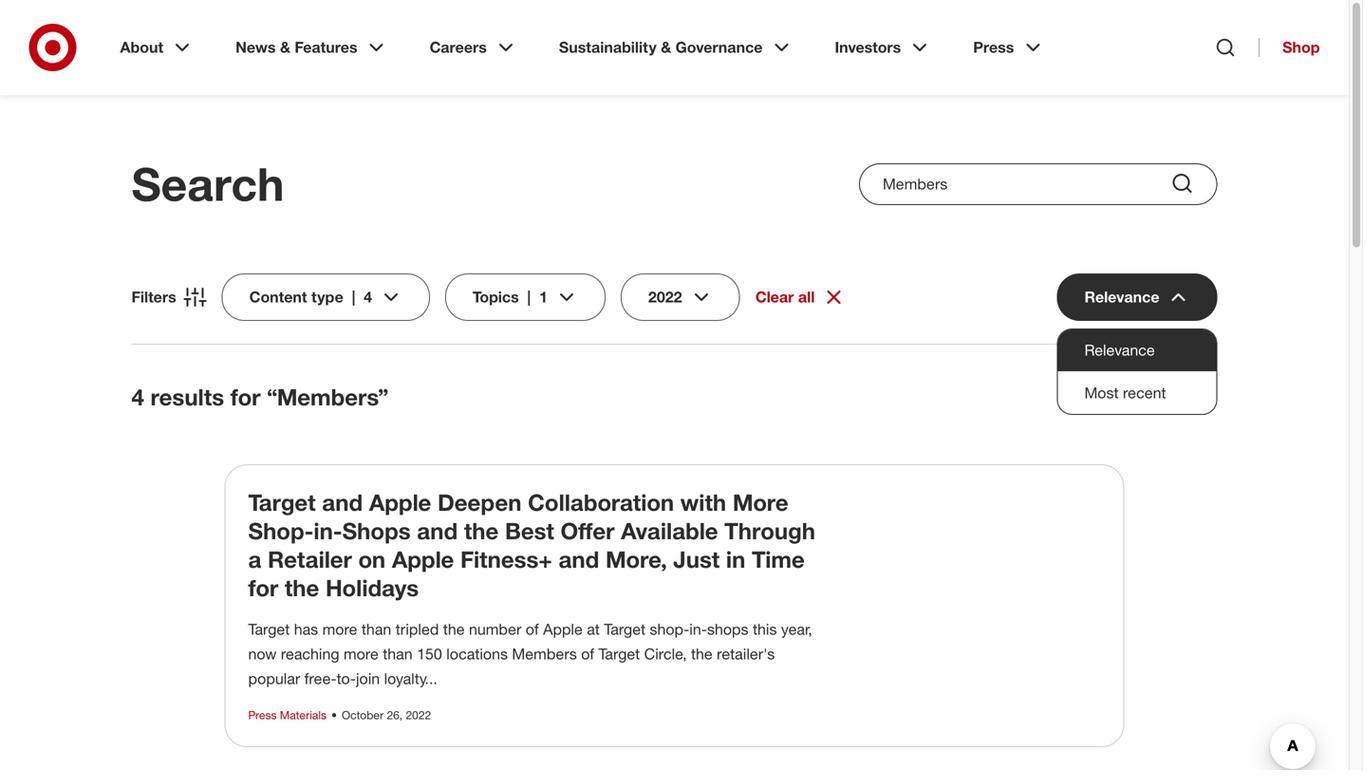 Task type: vqa. For each thing, say whether or not it's contained in the screenshot.
Press link
yes



Task type: locate. For each thing, give the bounding box(es) containing it.
and
[[322, 489, 363, 516], [417, 517, 458, 545], [559, 546, 600, 573]]

reaching
[[281, 645, 340, 663]]

topics  |  1 button
[[446, 274, 606, 321]]

apple right on
[[392, 546, 454, 573]]

1 vertical spatial for
[[248, 574, 278, 602]]

1 vertical spatial 2022
[[406, 708, 431, 722]]

relevance up relevance button
[[1085, 288, 1160, 306]]

year,
[[782, 620, 813, 639]]

0 vertical spatial 2022
[[649, 288, 683, 306]]

relevance button
[[1058, 330, 1217, 372]]

relevance inside button
[[1085, 341, 1155, 359]]

press materials link
[[248, 708, 327, 722]]

more
[[323, 620, 358, 639], [344, 645, 379, 663]]

circle,
[[645, 645, 687, 663]]

& right news
[[280, 38, 291, 57]]

shops
[[707, 620, 749, 639]]

2 vertical spatial and
[[559, 546, 600, 573]]

news & features link
[[222, 23, 401, 72]]

free-
[[304, 670, 337, 688]]

than up loyalty...
[[383, 645, 413, 663]]

4
[[132, 383, 144, 411]]

list box
[[1058, 329, 1218, 415]]

more
[[733, 489, 789, 516]]

1 horizontal spatial and
[[417, 517, 458, 545]]

and up shops
[[322, 489, 363, 516]]

1 relevance from the top
[[1085, 288, 1160, 306]]

target up now
[[248, 620, 290, 639]]

0 vertical spatial than
[[362, 620, 392, 639]]

best
[[505, 517, 554, 545]]

at
[[587, 620, 600, 639]]

a
[[248, 546, 261, 573]]

search
[[132, 156, 284, 212]]

0 horizontal spatial in-
[[314, 517, 342, 545]]

target
[[248, 489, 316, 516], [248, 620, 290, 639], [604, 620, 646, 639], [599, 645, 640, 663]]

2 relevance from the top
[[1085, 341, 1155, 359]]

1 horizontal spatial press
[[974, 38, 1015, 57]]

press for press materials
[[248, 708, 277, 722]]

1 horizontal spatial &
[[661, 38, 672, 57]]

materials
[[280, 708, 327, 722]]

2022
[[649, 288, 683, 306], [406, 708, 431, 722]]

filters
[[132, 288, 176, 306]]

1 vertical spatial in-
[[690, 620, 707, 639]]

investors link
[[822, 23, 945, 72]]

apple up shops
[[369, 489, 431, 516]]

1 & from the left
[[280, 38, 291, 57]]

1 vertical spatial more
[[344, 645, 379, 663]]

this
[[753, 620, 777, 639]]

careers link
[[417, 23, 531, 72]]

0 horizontal spatial 2022
[[406, 708, 431, 722]]

0 horizontal spatial of
[[526, 620, 539, 639]]

2022 button
[[621, 274, 741, 321]]

than
[[362, 620, 392, 639], [383, 645, 413, 663]]

0 horizontal spatial and
[[322, 489, 363, 516]]

1 horizontal spatial in-
[[690, 620, 707, 639]]

of down at
[[581, 645, 595, 663]]

with
[[681, 489, 727, 516]]

the up locations
[[443, 620, 465, 639]]

target and apple deepen collaboration with more shop-in-shops and the best offer available through a retailer on apple fitness+ and more, just in time for the holidays link
[[248, 489, 816, 602]]

type  |  4
[[311, 288, 372, 306]]

0 horizontal spatial &
[[280, 38, 291, 57]]

1 vertical spatial press
[[248, 708, 277, 722]]

in- left this
[[690, 620, 707, 639]]

press for press
[[974, 38, 1015, 57]]

holidays
[[326, 574, 419, 602]]

more right has
[[323, 620, 358, 639]]

all
[[798, 288, 815, 306]]

apple
[[369, 489, 431, 516], [392, 546, 454, 573], [543, 620, 583, 639]]

relevance inside field
[[1085, 288, 1160, 306]]

2 & from the left
[[661, 38, 672, 57]]

2022 inside button
[[649, 288, 683, 306]]

of up members
[[526, 620, 539, 639]]

the
[[464, 517, 499, 545], [285, 574, 319, 602], [443, 620, 465, 639], [691, 645, 713, 663]]

1 horizontal spatial 2022
[[649, 288, 683, 306]]

press link
[[960, 23, 1058, 72]]

in- up retailer
[[314, 517, 342, 545]]

retailer's
[[717, 645, 775, 663]]

0 vertical spatial of
[[526, 620, 539, 639]]

target up shop-
[[248, 489, 316, 516]]

apple left at
[[543, 620, 583, 639]]

for down a
[[248, 574, 278, 602]]

1 horizontal spatial of
[[581, 645, 595, 663]]

and down offer
[[559, 546, 600, 573]]

&
[[280, 38, 291, 57], [661, 38, 672, 57]]

recent
[[1123, 384, 1167, 402]]

the down deepen
[[464, 517, 499, 545]]

than left the tripled
[[362, 620, 392, 639]]

0 vertical spatial relevance
[[1085, 288, 1160, 306]]

in-
[[314, 517, 342, 545], [690, 620, 707, 639]]

of
[[526, 620, 539, 639], [581, 645, 595, 663]]

1 vertical spatial of
[[581, 645, 595, 663]]

0 horizontal spatial press
[[248, 708, 277, 722]]

& left governance
[[661, 38, 672, 57]]

collaboration
[[528, 489, 674, 516]]

and down deepen
[[417, 517, 458, 545]]

1 vertical spatial relevance
[[1085, 341, 1155, 359]]

most
[[1085, 384, 1119, 402]]

for right results
[[231, 383, 261, 411]]

press
[[974, 38, 1015, 57], [248, 708, 277, 722]]

time
[[752, 546, 805, 573]]

sustainability
[[559, 38, 657, 57]]

Relevance field
[[1058, 274, 1218, 321]]

relevance
[[1085, 288, 1160, 306], [1085, 341, 1155, 359]]

0 vertical spatial press
[[974, 38, 1015, 57]]

0 vertical spatial in-
[[314, 517, 342, 545]]

2 vertical spatial apple
[[543, 620, 583, 639]]

in- inside target and apple deepen collaboration with more shop-in-shops and the best offer available through a retailer on apple fitness+ and more, just in time for the holidays
[[314, 517, 342, 545]]

more up join
[[344, 645, 379, 663]]

tripled
[[396, 620, 439, 639]]

1 vertical spatial apple
[[392, 546, 454, 573]]

content
[[249, 288, 307, 306]]

for
[[231, 383, 261, 411], [248, 574, 278, 602]]

fitness+
[[461, 546, 553, 573]]

target has more than tripled the number of apple at target shop-in-shops this year, now reaching more than 150 locations members of target circle, the retailer's popular free-to-join loyalty...
[[248, 620, 813, 688]]

0 vertical spatial for
[[231, 383, 261, 411]]

relevance up most recent
[[1085, 341, 1155, 359]]



Task type: describe. For each thing, give the bounding box(es) containing it.
content type  |  4
[[249, 288, 372, 306]]

topics  |  1
[[473, 288, 548, 306]]

list box containing relevance
[[1058, 329, 1218, 415]]

the down 'shops' at bottom
[[691, 645, 713, 663]]

join
[[356, 670, 380, 688]]

news & features
[[236, 38, 358, 57]]

sustainability & governance
[[559, 38, 763, 57]]

more,
[[606, 546, 667, 573]]

results
[[151, 383, 224, 411]]

& for governance
[[661, 38, 672, 57]]

on
[[359, 546, 386, 573]]

150
[[417, 645, 442, 663]]

most recent button
[[1058, 372, 1217, 414]]

clear
[[756, 288, 794, 306]]

most recent
[[1085, 384, 1167, 402]]

deepen
[[438, 489, 522, 516]]

shops
[[342, 517, 411, 545]]

available
[[621, 517, 718, 545]]

apple inside the target has more than tripled the number of apple at target shop-in-shops this year, now reaching more than 150 locations members of target circle, the retailer's popular free-to-join loyalty...
[[543, 620, 583, 639]]

content type  |  4 button
[[222, 274, 430, 321]]

target and apple deepen collaboration with more shop-in-shops and the best offer available through a retailer on apple fitness+ and more, just in time for the holidays
[[248, 489, 816, 602]]

in
[[726, 546, 746, 573]]

retailer
[[268, 546, 352, 573]]

popular
[[248, 670, 300, 688]]

investors
[[835, 38, 901, 57]]

number
[[469, 620, 522, 639]]

features
[[295, 38, 358, 57]]

& for features
[[280, 38, 291, 57]]

the down retailer
[[285, 574, 319, 602]]

for inside target and apple deepen collaboration with more shop-in-shops and the best offer available through a retailer on apple fitness+ and more, just in time for the holidays
[[248, 574, 278, 602]]

about
[[120, 38, 163, 57]]

shop-
[[650, 620, 690, 639]]

locations
[[447, 645, 508, 663]]

october
[[342, 708, 384, 722]]

in- inside the target has more than tripled the number of apple at target shop-in-shops this year, now reaching more than 150 locations members of target circle, the retailer's popular free-to-join loyalty...
[[690, 620, 707, 639]]

through
[[725, 517, 816, 545]]

26,
[[387, 708, 403, 722]]

sustainability & governance link
[[546, 23, 807, 72]]

news
[[236, 38, 276, 57]]

shop
[[1283, 38, 1321, 57]]

1 vertical spatial and
[[417, 517, 458, 545]]

offer
[[561, 517, 615, 545]]

careers
[[430, 38, 487, 57]]

"members"
[[267, 383, 389, 411]]

members
[[512, 645, 577, 663]]

about link
[[107, 23, 207, 72]]

clear all
[[756, 288, 815, 306]]

loyalty...
[[384, 670, 438, 688]]

october 26, 2022
[[342, 708, 431, 722]]

0 vertical spatial and
[[322, 489, 363, 516]]

has
[[294, 620, 318, 639]]

Search search field
[[859, 163, 1218, 205]]

press materials
[[248, 708, 327, 722]]

0 vertical spatial apple
[[369, 489, 431, 516]]

target right at
[[604, 620, 646, 639]]

target inside target and apple deepen collaboration with more shop-in-shops and the best offer available through a retailer on apple fitness+ and more, just in time for the holidays
[[248, 489, 316, 516]]

shop link
[[1259, 38, 1321, 57]]

clear all button
[[756, 286, 846, 309]]

now
[[248, 645, 277, 663]]

2 horizontal spatial and
[[559, 546, 600, 573]]

target down at
[[599, 645, 640, 663]]

just
[[674, 546, 720, 573]]

shop-
[[248, 517, 314, 545]]

to-
[[337, 670, 356, 688]]

governance
[[676, 38, 763, 57]]

1 vertical spatial than
[[383, 645, 413, 663]]

0 vertical spatial more
[[323, 620, 358, 639]]

4 results for "members"
[[132, 383, 389, 411]]



